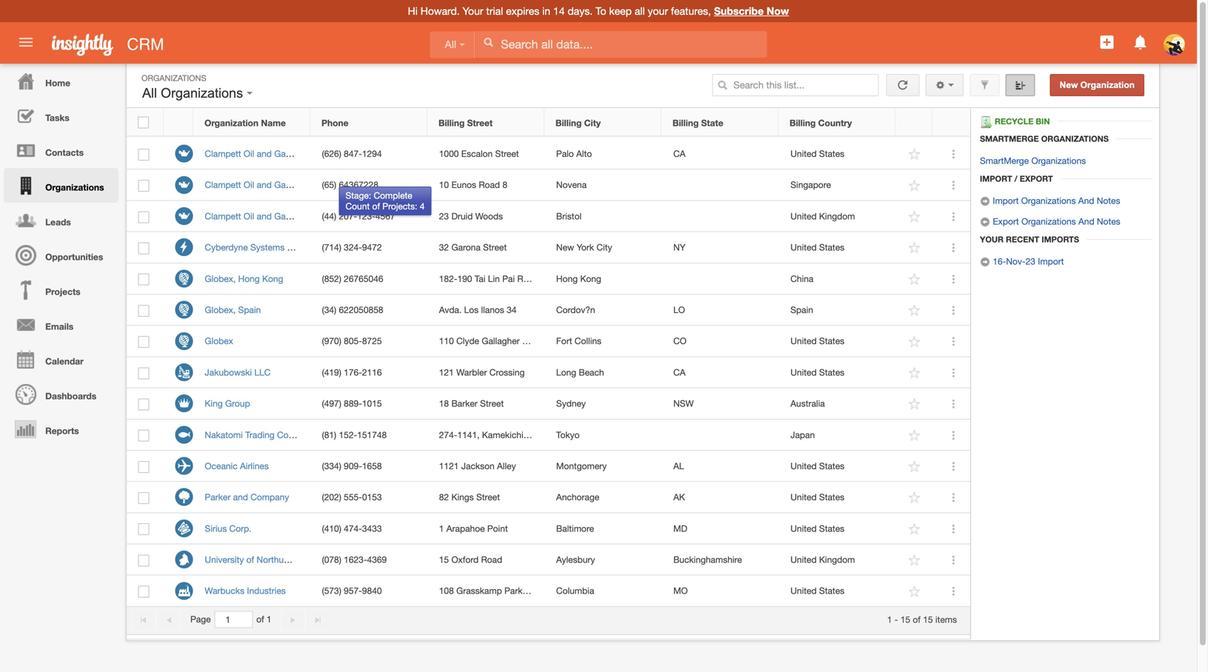 Task type: vqa. For each thing, say whether or not it's contained in the screenshot.


Task type: describe. For each thing, give the bounding box(es) containing it.
(65) 64367228 cell
[[311, 170, 428, 201]]

bin
[[1036, 117, 1051, 126]]

row containing globex, hong kong
[[127, 264, 971, 295]]

108 grasskamp parkway
[[439, 586, 539, 597]]

of right university
[[247, 555, 254, 565]]

al cell
[[662, 451, 779, 483]]

subscribe now link
[[714, 5, 789, 17]]

cog image
[[936, 80, 946, 90]]

182-190 tai lin pai road cell
[[428, 264, 545, 295]]

leads link
[[4, 203, 119, 238]]

united for aylesbury
[[791, 555, 817, 565]]

columbia
[[556, 586, 595, 597]]

united for bristol
[[791, 211, 817, 221]]

(410) 474-3433 cell
[[311, 514, 428, 545]]

united states cell for new york city
[[779, 232, 897, 264]]

calendar link
[[4, 342, 119, 377]]

(34) 622050858
[[322, 305, 384, 315]]

row containing king group
[[127, 389, 971, 420]]

woods
[[476, 211, 503, 221]]

all
[[635, 5, 645, 17]]

billing for billing city
[[556, 118, 582, 128]]

1 arapahoe point cell
[[428, 514, 545, 545]]

montgomery cell
[[545, 451, 662, 483]]

singapore inside cell
[[791, 180, 831, 190]]

united kingdom for bristol
[[791, 211, 855, 221]]

ca for palo alto
[[674, 149, 686, 159]]

1 horizontal spatial 23
[[1026, 256, 1036, 267]]

billing for billing state
[[673, 118, 699, 128]]

(078) 1623-4369 cell
[[311, 545, 428, 576]]

united states for long beach
[[791, 367, 845, 378]]

1 hong from the left
[[238, 274, 260, 284]]

united for long beach
[[791, 367, 817, 378]]

japan cell
[[779, 420, 897, 451]]

(81) 152-151748
[[322, 430, 387, 440]]

show sidebar image
[[1016, 80, 1026, 90]]

state
[[701, 118, 724, 128]]

show list view filters image
[[980, 80, 990, 90]]

of right 1 field on the left bottom
[[257, 615, 264, 625]]

and right parker
[[233, 493, 248, 503]]

follow image for hong kong
[[908, 273, 922, 287]]

trial
[[486, 5, 503, 17]]

now
[[767, 5, 789, 17]]

street for 82 kings street
[[477, 493, 500, 503]]

sirius corp.
[[205, 524, 252, 534]]

avda.
[[439, 305, 462, 315]]

(714) 324-9472
[[322, 242, 382, 253]]

warbler
[[457, 367, 487, 378]]

china cell
[[779, 264, 897, 295]]

(44) 207-123-4567 cell
[[311, 201, 428, 232]]

oil for clampett oil and gas, uk
[[244, 211, 254, 221]]

32
[[439, 242, 449, 253]]

md
[[674, 524, 688, 534]]

reports link
[[4, 412, 119, 447]]

keep
[[609, 5, 632, 17]]

110
[[439, 336, 454, 347]]

warbucks
[[205, 586, 245, 597]]

jakubowski
[[205, 367, 252, 378]]

gas
[[274, 149, 290, 159]]

your recent imports
[[980, 235, 1080, 245]]

lo cell
[[662, 295, 779, 326]]

and for uk
[[257, 211, 272, 221]]

new for new york city
[[556, 242, 574, 253]]

1 horizontal spatial 15
[[901, 615, 911, 625]]

united states cell for long beach
[[779, 357, 897, 389]]

barker
[[452, 399, 478, 409]]

207-
[[339, 211, 357, 221]]

1 kong from the left
[[262, 274, 283, 284]]

1000 escalon street cell
[[428, 139, 545, 170]]

and for singapore
[[257, 180, 272, 190]]

all organizations button
[[139, 82, 256, 104]]

circle arrow left image
[[980, 217, 991, 228]]

15 oxford road cell
[[428, 545, 545, 576]]

16-
[[993, 256, 1007, 267]]

clampett oil and gas corp. (626) 847-1294
[[205, 149, 382, 159]]

grasskamp
[[457, 586, 502, 597]]

10
[[439, 180, 449, 190]]

row containing sirius corp.
[[127, 514, 971, 545]]

contacts link
[[4, 133, 119, 168]]

Search all data.... text field
[[475, 31, 767, 58]]

row containing organization name
[[127, 109, 970, 137]]

united states for columbia
[[791, 586, 845, 597]]

globex link
[[205, 336, 241, 347]]

new york city cell
[[545, 232, 662, 264]]

(714) 324-9472 cell
[[311, 232, 428, 264]]

australia cell
[[779, 389, 897, 420]]

states for palo alto
[[820, 149, 845, 159]]

road for 15 oxford road
[[481, 555, 503, 565]]

0153
[[362, 493, 382, 503]]

billing for billing street
[[439, 118, 465, 128]]

states for baltimore
[[820, 524, 845, 534]]

row containing globex
[[127, 326, 971, 357]]

cordov?n cell
[[545, 295, 662, 326]]

82 kings street cell
[[428, 483, 545, 514]]

united states for anchorage
[[791, 493, 845, 503]]

united states cell for anchorage
[[779, 483, 897, 514]]

circle arrow right image
[[980, 257, 991, 268]]

australia
[[791, 399, 825, 409]]

16-nov-23 import
[[991, 256, 1064, 267]]

notes for export organizations and notes
[[1097, 216, 1121, 227]]

nov-
[[1007, 256, 1026, 267]]

row containing clampett oil and gas, singapore
[[127, 170, 971, 201]]

alley
[[497, 461, 516, 472]]

0 horizontal spatial 1
[[267, 615, 272, 625]]

york
[[577, 242, 594, 253]]

1 vertical spatial your
[[980, 235, 1004, 245]]

bristol cell
[[545, 201, 662, 232]]

(626) 847-1294 cell
[[311, 139, 428, 170]]

import for import / export
[[980, 174, 1013, 184]]

follow image for long beach
[[908, 366, 922, 381]]

15 inside cell
[[439, 555, 449, 565]]

clampett oil and gas, singapore
[[205, 180, 336, 190]]

nsw cell
[[662, 389, 779, 420]]

montgomery
[[556, 461, 607, 472]]

united states cell for montgomery
[[779, 451, 897, 483]]

columbia cell
[[545, 576, 662, 608]]

escalon
[[462, 149, 493, 159]]

tai
[[475, 274, 486, 284]]

cyberdyne systems corp.
[[205, 242, 309, 253]]

(334)
[[322, 461, 342, 472]]

gas, for uk
[[274, 211, 293, 221]]

states for columbia
[[820, 586, 845, 597]]

909-
[[344, 461, 362, 472]]

university of northumbria link
[[205, 555, 314, 565]]

clampett for clampett oil and gas, uk
[[205, 211, 241, 221]]

(497) 889-1015 cell
[[311, 389, 428, 420]]

md cell
[[662, 514, 779, 545]]

cordov?n
[[556, 305, 596, 315]]

15 oxford road
[[439, 555, 503, 565]]

states for long beach
[[820, 367, 845, 378]]

32 garona street cell
[[428, 232, 545, 264]]

stage: complete count of projects: 4
[[346, 190, 425, 212]]

of right -
[[913, 615, 921, 625]]

1121 jackson alley
[[439, 461, 516, 472]]

to
[[596, 5, 607, 17]]

ny
[[674, 242, 686, 253]]

globex, hong kong link
[[205, 274, 291, 284]]

hong kong
[[556, 274, 602, 284]]

4369
[[367, 555, 387, 565]]

complete
[[374, 190, 413, 201]]

import for import organizations and notes
[[993, 196, 1019, 206]]

row containing oceanic airlines
[[127, 451, 971, 483]]

3 column header from the left
[[933, 109, 970, 137]]

4
[[420, 201, 425, 212]]

row containing warbucks industries
[[127, 576, 971, 608]]

oceanic airlines
[[205, 461, 269, 472]]

ca cell for palo alto
[[662, 139, 779, 170]]

warbucks industries link
[[205, 586, 293, 597]]

follow image for aylesbury
[[908, 554, 922, 568]]

(334) 909-1658 cell
[[311, 451, 428, 483]]

united for new york city
[[791, 242, 817, 253]]

opportunities link
[[4, 238, 119, 273]]

23 druid woods cell
[[428, 201, 545, 232]]

row containing nakatomi trading corp.
[[127, 420, 971, 451]]

2 vertical spatial import
[[1038, 256, 1064, 267]]

(078)
[[322, 555, 342, 565]]

dashboards
[[45, 391, 96, 402]]

united states for montgomery
[[791, 461, 845, 472]]

new for new organization
[[1060, 80, 1078, 90]]

(202) 555-0153 cell
[[311, 483, 428, 514]]

1 spain from the left
[[238, 305, 261, 315]]

anchorage cell
[[545, 483, 662, 514]]

ca cell for long beach
[[662, 357, 779, 389]]

oil for clampett oil and gas, singapore
[[244, 180, 254, 190]]

point
[[488, 524, 508, 534]]

fort collins cell
[[545, 326, 662, 357]]

refresh list image
[[896, 80, 910, 90]]

lin
[[488, 274, 500, 284]]

palo
[[556, 149, 574, 159]]

follow image for baltimore
[[908, 523, 922, 537]]

united states for baltimore
[[791, 524, 845, 534]]

home link
[[4, 64, 119, 99]]

street up the 1000 escalon street
[[467, 118, 493, 128]]

trading
[[245, 430, 275, 440]]

ca for long beach
[[674, 367, 686, 378]]

tokyo
[[556, 430, 580, 440]]

(852) 26765046
[[322, 274, 384, 284]]

beach
[[579, 367, 604, 378]]

co cell
[[662, 326, 779, 357]]

university of northumbria
[[205, 555, 306, 565]]

circle arrow right image
[[980, 196, 991, 207]]

1 field
[[215, 612, 252, 628]]

globex, spain link
[[205, 305, 268, 315]]

king
[[205, 399, 223, 409]]

organizations for import organizations and notes
[[1022, 196, 1076, 206]]

110 clyde gallagher street
[[439, 336, 546, 347]]

108 grasskamp parkway cell
[[428, 576, 545, 608]]

(078) 1623-4369
[[322, 555, 387, 565]]

notes for import organizations and notes
[[1097, 196, 1121, 206]]

aylesbury
[[556, 555, 595, 565]]

united states cell for palo alto
[[779, 139, 897, 170]]

united states cell for columbia
[[779, 576, 897, 608]]

0 horizontal spatial export
[[993, 216, 1019, 227]]

follow image for montgomery
[[908, 460, 922, 474]]

tokyo cell
[[545, 420, 662, 451]]

follow image for bristol
[[908, 210, 922, 224]]

152-
[[339, 430, 357, 440]]

10 eunos road 8
[[439, 180, 508, 190]]

and for import organizations and notes
[[1079, 196, 1095, 206]]

(852) 26765046 cell
[[311, 264, 428, 295]]

108
[[439, 586, 454, 597]]

kings
[[452, 493, 474, 503]]

road inside 182-190 tai lin pai road cell
[[518, 274, 539, 284]]

kingdom for bristol
[[820, 211, 855, 221]]

anchorage
[[556, 493, 600, 503]]

row containing university of northumbria
[[127, 545, 971, 576]]

18
[[439, 399, 449, 409]]

tasks link
[[4, 99, 119, 133]]

1121 jackson alley cell
[[428, 451, 545, 483]]

2 column header from the left
[[896, 109, 933, 137]]

190
[[458, 274, 472, 284]]

buckinghamshire
[[674, 555, 742, 565]]

recent
[[1006, 235, 1040, 245]]

(81) 152-151748 cell
[[311, 420, 428, 451]]

847-
[[344, 149, 362, 159]]

1 column header from the left
[[164, 109, 193, 137]]



Task type: locate. For each thing, give the bounding box(es) containing it.
14
[[554, 5, 565, 17]]

10 row from the top
[[127, 389, 971, 420]]

0 horizontal spatial organization
[[205, 118, 259, 128]]

3 row from the top
[[127, 170, 971, 201]]

1 billing from the left
[[439, 118, 465, 128]]

navigation containing home
[[0, 64, 119, 447]]

0 vertical spatial notes
[[1097, 196, 1121, 206]]

6 row from the top
[[127, 264, 971, 295]]

0 vertical spatial kingdom
[[820, 211, 855, 221]]

united for anchorage
[[791, 493, 817, 503]]

ak cell
[[662, 483, 779, 514]]

1 horizontal spatial hong
[[556, 274, 578, 284]]

1 vertical spatial road
[[518, 274, 539, 284]]

2 smartmerge from the top
[[980, 156, 1029, 166]]

parker and company
[[205, 493, 289, 503]]

kingdom for aylesbury
[[820, 555, 855, 565]]

1 cell from the top
[[662, 170, 779, 201]]

0 horizontal spatial kong
[[262, 274, 283, 284]]

2 united from the top
[[791, 211, 817, 221]]

and
[[1079, 196, 1095, 206], [1079, 216, 1095, 227]]

airlines
[[240, 461, 269, 472]]

new inside cell
[[556, 242, 574, 253]]

road left 8
[[479, 180, 500, 190]]

1 vertical spatial city
[[597, 242, 612, 253]]

reports
[[45, 426, 79, 436]]

1 vertical spatial ca
[[674, 367, 686, 378]]

kong down york
[[581, 274, 602, 284]]

121
[[439, 367, 454, 378]]

street right kings
[[477, 493, 500, 503]]

street right escalon
[[495, 149, 519, 159]]

phone
[[322, 118, 349, 128]]

united kingdom for aylesbury
[[791, 555, 855, 565]]

billing up the 1000
[[439, 118, 465, 128]]

row containing jakubowski llc
[[127, 357, 971, 389]]

ca cell down 'state'
[[662, 139, 779, 170]]

street right barker
[[480, 399, 504, 409]]

1 notes from the top
[[1097, 196, 1121, 206]]

organization down notifications "image"
[[1081, 80, 1135, 90]]

oil
[[244, 149, 254, 159], [244, 180, 254, 190], [244, 211, 254, 221]]

organizations for export organizations and notes
[[1022, 216, 1077, 227]]

organizations up "leads" link
[[45, 182, 104, 193]]

10 united from the top
[[791, 586, 817, 597]]

university
[[205, 555, 244, 565]]

2 vertical spatial clampett
[[205, 211, 241, 221]]

2 united states from the top
[[791, 242, 845, 253]]

ca down billing state
[[674, 149, 686, 159]]

1 follow image from the top
[[908, 210, 922, 224]]

column header down all organizations
[[164, 109, 193, 137]]

row down aylesbury
[[127, 576, 971, 608]]

crm
[[127, 35, 164, 54]]

0 horizontal spatial new
[[556, 242, 574, 253]]

1 states from the top
[[820, 149, 845, 159]]

5 follow image from the top
[[908, 304, 922, 318]]

1 kingdom from the top
[[820, 211, 855, 221]]

2 united kingdom cell from the top
[[779, 545, 897, 576]]

organizations inside 'link'
[[45, 182, 104, 193]]

1 globex, from the top
[[205, 274, 236, 284]]

row containing globex, spain
[[127, 295, 971, 326]]

2 ca cell from the top
[[662, 357, 779, 389]]

15 left items
[[924, 615, 933, 625]]

8 row from the top
[[127, 326, 971, 357]]

projects link
[[4, 273, 119, 308]]

export down 'smartmerge organizations'
[[1020, 174, 1054, 184]]

new organization link
[[1051, 74, 1145, 96]]

buckinghamshire cell
[[662, 545, 779, 576]]

3 follow image from the top
[[908, 241, 922, 255]]

1 vertical spatial ca cell
[[662, 357, 779, 389]]

column header down cog 'icon' at the top of page
[[933, 109, 970, 137]]

(573)
[[322, 586, 342, 597]]

ca cell up nsw
[[662, 357, 779, 389]]

82
[[439, 493, 449, 503]]

1 horizontal spatial your
[[980, 235, 1004, 245]]

of right count
[[372, 201, 380, 212]]

united states for fort collins
[[791, 336, 845, 347]]

crossing
[[490, 367, 525, 378]]

all for all
[[445, 39, 457, 50]]

states for fort collins
[[820, 336, 845, 347]]

2 follow image from the top
[[908, 179, 922, 193]]

city inside cell
[[597, 242, 612, 253]]

cell
[[662, 170, 779, 201], [662, 201, 779, 232], [662, 264, 779, 295], [662, 420, 779, 451]]

clampett down the organization name on the top left
[[205, 149, 241, 159]]

oil for clampett oil and gas corp. (626) 847-1294
[[244, 149, 254, 159]]

1 vertical spatial organization
[[205, 118, 259, 128]]

globex, for globex, spain
[[205, 305, 236, 315]]

import left '/'
[[980, 174, 1013, 184]]

0 vertical spatial your
[[463, 5, 484, 17]]

1 vertical spatial globex,
[[205, 305, 236, 315]]

1 follow image from the top
[[908, 148, 922, 162]]

united for montgomery
[[791, 461, 817, 472]]

hong inside cell
[[556, 274, 578, 284]]

bristol
[[556, 211, 582, 221]]

emails
[[45, 322, 74, 332]]

emails link
[[4, 308, 119, 342]]

274-
[[439, 430, 458, 440]]

organizations for all organizations
[[161, 86, 243, 101]]

smartmerge up '/'
[[980, 156, 1029, 166]]

cell up 'ny'
[[662, 201, 779, 232]]

kong down systems at the left of page
[[262, 274, 283, 284]]

12 row from the top
[[127, 451, 971, 483]]

5 states from the top
[[820, 461, 845, 472]]

2 kingdom from the top
[[820, 555, 855, 565]]

states for montgomery
[[820, 461, 845, 472]]

4 states from the top
[[820, 367, 845, 378]]

15 left oxford
[[439, 555, 449, 565]]

cell down nsw
[[662, 420, 779, 451]]

spain inside cell
[[791, 305, 814, 315]]

3 states from the top
[[820, 336, 845, 347]]

0 vertical spatial organization
[[1081, 80, 1135, 90]]

1294
[[362, 149, 382, 159]]

row down novena on the top of the page
[[127, 201, 971, 232]]

kong inside "hong kong" cell
[[581, 274, 602, 284]]

1 vertical spatial export
[[993, 216, 1019, 227]]

1 vertical spatial 23
[[1026, 256, 1036, 267]]

sydney cell
[[545, 389, 662, 420]]

2 horizontal spatial 15
[[924, 615, 933, 625]]

7 row from the top
[[127, 295, 971, 326]]

gas, down gas
[[274, 180, 293, 190]]

4 united states cell from the top
[[779, 357, 897, 389]]

4 united states from the top
[[791, 367, 845, 378]]

your down circle arrow left image
[[980, 235, 1004, 245]]

row down fort
[[127, 357, 971, 389]]

15 row from the top
[[127, 545, 971, 576]]

3-
[[526, 430, 535, 440]]

1 vertical spatial smartmerge
[[980, 156, 1029, 166]]

white image
[[483, 37, 494, 47]]

957-
[[344, 586, 362, 597]]

recycle bin link
[[980, 116, 1058, 128]]

2 and from the top
[[1079, 216, 1095, 227]]

1 vertical spatial all
[[142, 86, 157, 101]]

9 follow image from the top
[[908, 492, 922, 506]]

15 right -
[[901, 615, 911, 625]]

kamekichi
[[482, 430, 524, 440]]

0 horizontal spatial 23
[[439, 211, 449, 221]]

clampett oil and gas, singapore link
[[205, 180, 343, 190]]

cell up lo
[[662, 264, 779, 295]]

1 left arapahoe
[[439, 524, 444, 534]]

0 vertical spatial ca cell
[[662, 139, 779, 170]]

sydney
[[556, 399, 586, 409]]

clampett for clampett oil and gas, singapore
[[205, 180, 241, 190]]

110 clyde gallagher street cell
[[428, 326, 546, 357]]

united states cell for baltimore
[[779, 514, 897, 545]]

and left gas
[[257, 149, 272, 159]]

1 vertical spatial new
[[556, 242, 574, 253]]

1 vertical spatial notes
[[1097, 216, 1121, 227]]

street for 1000 escalon street
[[495, 149, 519, 159]]

billing left country
[[790, 118, 816, 128]]

121 warbler crossing cell
[[428, 357, 545, 389]]

navigation
[[0, 64, 119, 447]]

0 horizontal spatial hong
[[238, 274, 260, 284]]

oil up clampett oil and gas, uk
[[244, 180, 254, 190]]

clampett up clampett oil and gas, uk
[[205, 180, 241, 190]]

road right pai
[[518, 274, 539, 284]]

united states cell
[[779, 139, 897, 170], [779, 232, 897, 264], [779, 326, 897, 357], [779, 357, 897, 389], [779, 451, 897, 483], [779, 483, 897, 514], [779, 514, 897, 545], [779, 576, 897, 608]]

1 row from the top
[[127, 109, 970, 137]]

corp. right systems at the left of page
[[287, 242, 309, 253]]

1 oil from the top
[[244, 149, 254, 159]]

1 vertical spatial import
[[993, 196, 1019, 206]]

column header
[[164, 109, 193, 137], [896, 109, 933, 137], [933, 109, 970, 137]]

Search this list... text field
[[712, 74, 879, 96]]

row containing clampett oil and gas, uk
[[127, 201, 971, 232]]

hong up cordov?n
[[556, 274, 578, 284]]

smartmerge for smartmerge organizations
[[980, 156, 1029, 166]]

4 united from the top
[[791, 336, 817, 347]]

all down "crm"
[[142, 86, 157, 101]]

1 horizontal spatial organization
[[1081, 80, 1135, 90]]

1 gas, from the top
[[274, 180, 293, 190]]

row
[[127, 109, 970, 137], [127, 139, 971, 170], [127, 170, 971, 201], [127, 201, 971, 232], [127, 232, 971, 264], [127, 264, 971, 295], [127, 295, 971, 326], [127, 326, 971, 357], [127, 357, 971, 389], [127, 389, 971, 420], [127, 420, 971, 451], [127, 451, 971, 483], [127, 483, 971, 514], [127, 514, 971, 545], [127, 545, 971, 576], [127, 576, 971, 608]]

1 for 1 - 15 of 15 items
[[888, 615, 893, 625]]

1
[[439, 524, 444, 534], [267, 615, 272, 625], [888, 615, 893, 625]]

4 cell from the top
[[662, 420, 779, 451]]

singapore cell
[[779, 170, 897, 201]]

united kingdom cell for bristol
[[779, 201, 897, 232]]

6 follow image from the top
[[908, 366, 922, 381]]

row up baltimore
[[127, 483, 971, 514]]

0 vertical spatial smartmerge
[[980, 134, 1039, 144]]

3 oil from the top
[[244, 211, 254, 221]]

billing country
[[790, 118, 852, 128]]

2 united states cell from the top
[[779, 232, 897, 264]]

of inside the stage: complete count of projects: 4
[[372, 201, 380, 212]]

row up cordov?n
[[127, 264, 971, 295]]

spain down china
[[791, 305, 814, 315]]

row up long
[[127, 326, 971, 357]]

and for corp.
[[257, 149, 272, 159]]

billing for billing country
[[790, 118, 816, 128]]

2 kong from the left
[[581, 274, 602, 284]]

singapore down billing country
[[791, 180, 831, 190]]

china
[[791, 274, 814, 284]]

road for 10 eunos road 8
[[479, 180, 500, 190]]

(714)
[[322, 242, 342, 253]]

3 united states cell from the top
[[779, 326, 897, 357]]

recycle bin
[[995, 117, 1051, 126]]

7 united states cell from the top
[[779, 514, 897, 545]]

1 smartmerge from the top
[[980, 134, 1039, 144]]

smartmerge
[[980, 134, 1039, 144], [980, 156, 1029, 166]]

new york city
[[556, 242, 612, 253]]

follow image
[[908, 210, 922, 224], [908, 335, 922, 349], [908, 429, 922, 443], [908, 523, 922, 537]]

7 united states from the top
[[791, 524, 845, 534]]

2 follow image from the top
[[908, 335, 922, 349]]

0 vertical spatial road
[[479, 180, 500, 190]]

united for palo alto
[[791, 149, 817, 159]]

your left trial
[[463, 5, 484, 17]]

all down howard.
[[445, 39, 457, 50]]

0 horizontal spatial your
[[463, 5, 484, 17]]

import down imports
[[1038, 256, 1064, 267]]

globex, for globex, hong kong
[[205, 274, 236, 284]]

0 vertical spatial gas,
[[274, 180, 293, 190]]

cell up ny cell
[[662, 170, 779, 201]]

united states cell for fort collins
[[779, 326, 897, 357]]

1 horizontal spatial new
[[1060, 80, 1078, 90]]

and up imports
[[1079, 216, 1095, 227]]

2 cell from the top
[[662, 201, 779, 232]]

(410) 474-3433
[[322, 524, 382, 534]]

18 barker street
[[439, 399, 504, 409]]

hong down cyberdyne systems corp.
[[238, 274, 260, 284]]

street left fort
[[522, 336, 546, 347]]

united states for new york city
[[791, 242, 845, 253]]

all for all organizations
[[142, 86, 157, 101]]

0 vertical spatial united kingdom
[[791, 211, 855, 221]]

organizations down import organizations and notes link
[[1022, 216, 1077, 227]]

clampett for clampett oil and gas corp. (626) 847-1294
[[205, 149, 241, 159]]

1 for 1 arapahoe point
[[439, 524, 444, 534]]

row up jo
[[127, 389, 971, 420]]

1 vertical spatial oil
[[244, 180, 254, 190]]

export right circle arrow left image
[[993, 216, 1019, 227]]

2116
[[362, 367, 382, 378]]

1 and from the top
[[1079, 196, 1095, 206]]

united states for palo alto
[[791, 149, 845, 159]]

king group link
[[205, 399, 258, 409]]

of 1
[[257, 615, 272, 625]]

row up columbia
[[127, 545, 971, 576]]

1 united kingdom from the top
[[791, 211, 855, 221]]

3433
[[362, 524, 382, 534]]

garona
[[452, 242, 481, 253]]

None checkbox
[[138, 117, 149, 128], [138, 149, 149, 161], [138, 211, 149, 223], [138, 243, 149, 255], [138, 274, 149, 286], [138, 336, 149, 348], [138, 368, 149, 380], [138, 430, 149, 442], [138, 462, 149, 473], [138, 587, 149, 599], [138, 117, 149, 128], [138, 149, 149, 161], [138, 211, 149, 223], [138, 243, 149, 255], [138, 274, 149, 286], [138, 336, 149, 348], [138, 368, 149, 380], [138, 430, 149, 442], [138, 462, 149, 473], [138, 587, 149, 599]]

None checkbox
[[138, 180, 149, 192], [138, 305, 149, 317], [138, 399, 149, 411], [138, 493, 149, 505], [138, 524, 149, 536], [138, 555, 149, 567], [138, 180, 149, 192], [138, 305, 149, 317], [138, 399, 149, 411], [138, 493, 149, 505], [138, 524, 149, 536], [138, 555, 149, 567]]

row containing cyberdyne systems corp.
[[127, 232, 971, 264]]

cell for china
[[662, 264, 779, 295]]

smartmerge organizations link
[[980, 156, 1086, 166]]

8 united from the top
[[791, 524, 817, 534]]

7 united from the top
[[791, 493, 817, 503]]

long beach cell
[[545, 357, 662, 389]]

274-1141, kamekichi 3-jo cell
[[428, 420, 545, 451]]

0 vertical spatial and
[[1079, 196, 1095, 206]]

cell for united kingdom
[[662, 201, 779, 232]]

10 eunos road 8 cell
[[428, 170, 545, 201]]

2 gas, from the top
[[274, 211, 293, 221]]

1 horizontal spatial 1
[[439, 524, 444, 534]]

2 horizontal spatial 1
[[888, 615, 893, 625]]

gas, left uk
[[274, 211, 293, 221]]

city right york
[[597, 242, 612, 253]]

street for 32 garona street
[[483, 242, 507, 253]]

0 horizontal spatial spain
[[238, 305, 261, 315]]

16 row from the top
[[127, 576, 971, 608]]

8 follow image from the top
[[908, 460, 922, 474]]

2 billing from the left
[[556, 118, 582, 128]]

united for baltimore
[[791, 524, 817, 534]]

united kingdom cell for aylesbury
[[779, 545, 897, 576]]

hi
[[408, 5, 418, 17]]

2 vertical spatial oil
[[244, 211, 254, 221]]

/
[[1015, 174, 1018, 184]]

spain cell
[[779, 295, 897, 326]]

1 horizontal spatial singapore
[[791, 180, 831, 190]]

13 row from the top
[[127, 483, 971, 514]]

8 states from the top
[[820, 586, 845, 597]]

8 united states from the top
[[791, 586, 845, 597]]

2 spain from the left
[[791, 305, 814, 315]]

king group
[[205, 399, 250, 409]]

0 vertical spatial oil
[[244, 149, 254, 159]]

1 inside 1 arapahoe point cell
[[439, 524, 444, 534]]

1 horizontal spatial spain
[[791, 305, 814, 315]]

182-190 tai lin pai road
[[439, 274, 539, 284]]

1 united states cell from the top
[[779, 139, 897, 170]]

10 follow image from the top
[[908, 554, 922, 568]]

corp. right sirius
[[229, 524, 252, 534]]

and up 'export organizations and notes'
[[1079, 196, 1095, 206]]

street inside "cell"
[[480, 399, 504, 409]]

3 united from the top
[[791, 242, 817, 253]]

baltimore
[[556, 524, 594, 534]]

smartmerge for smartmerge organizations
[[980, 134, 1039, 144]]

23 left druid
[[439, 211, 449, 221]]

1 united kingdom cell from the top
[[779, 201, 897, 232]]

2 vertical spatial road
[[481, 555, 503, 565]]

cyberdyne systems corp. link
[[205, 242, 317, 253]]

row down 'sydney'
[[127, 420, 971, 451]]

billing up palo
[[556, 118, 582, 128]]

11 row from the top
[[127, 420, 971, 451]]

aylesbury cell
[[545, 545, 662, 576]]

baltimore cell
[[545, 514, 662, 545]]

1 horizontal spatial kong
[[581, 274, 602, 284]]

cell for japan
[[662, 420, 779, 451]]

0 vertical spatial new
[[1060, 80, 1078, 90]]

1 singapore from the left
[[295, 180, 336, 190]]

1 left -
[[888, 615, 893, 625]]

11 follow image from the top
[[908, 585, 922, 599]]

smartmerge down 'recycle'
[[980, 134, 1039, 144]]

follow image for sydney
[[908, 398, 922, 412]]

mo
[[674, 586, 688, 597]]

row group
[[127, 139, 971, 608]]

notes up 'export organizations and notes'
[[1097, 196, 1121, 206]]

5 united from the top
[[791, 367, 817, 378]]

1 vertical spatial united kingdom
[[791, 555, 855, 565]]

2 oil from the top
[[244, 180, 254, 190]]

row up novena on the top of the page
[[127, 139, 971, 170]]

sirius
[[205, 524, 227, 534]]

(497) 889-1015
[[322, 399, 382, 409]]

follow image for tokyo
[[908, 429, 922, 443]]

notifications image
[[1132, 33, 1150, 51]]

6 states from the top
[[820, 493, 845, 503]]

and for export organizations and notes
[[1079, 216, 1095, 227]]

1 united from the top
[[791, 149, 817, 159]]

18 barker street cell
[[428, 389, 545, 420]]

3 united states from the top
[[791, 336, 845, 347]]

0 vertical spatial all
[[445, 39, 457, 50]]

row up palo
[[127, 109, 970, 137]]

kingdom
[[820, 211, 855, 221], [820, 555, 855, 565]]

5 united states from the top
[[791, 461, 845, 472]]

new right show sidebar image at the right of page
[[1060, 80, 1078, 90]]

billing left 'state'
[[673, 118, 699, 128]]

1 vertical spatial clampett
[[205, 180, 241, 190]]

palo alto cell
[[545, 139, 662, 170]]

street inside 'cell'
[[477, 493, 500, 503]]

column header down refresh list image
[[896, 109, 933, 137]]

row up fort
[[127, 295, 971, 326]]

4 row from the top
[[127, 201, 971, 232]]

stage:
[[346, 190, 371, 201]]

123-
[[357, 211, 376, 221]]

city up alto
[[584, 118, 601, 128]]

1 vertical spatial united kingdom cell
[[779, 545, 897, 576]]

clampett up "cyberdyne"
[[205, 211, 241, 221]]

3 billing from the left
[[673, 118, 699, 128]]

mo cell
[[662, 576, 779, 608]]

0 horizontal spatial all
[[142, 86, 157, 101]]

82 kings street
[[439, 493, 500, 503]]

row group containing clampett oil and gas corp.
[[127, 139, 971, 608]]

1 horizontal spatial all
[[445, 39, 457, 50]]

2 united kingdom from the top
[[791, 555, 855, 565]]

ny cell
[[662, 232, 779, 264]]

(970) 805-8725
[[322, 336, 382, 347]]

states for anchorage
[[820, 493, 845, 503]]

1 horizontal spatial export
[[1020, 174, 1054, 184]]

cell for singapore
[[662, 170, 779, 201]]

0 vertical spatial 23
[[439, 211, 449, 221]]

organizations down the smartmerge organizations
[[1032, 156, 1086, 166]]

34
[[507, 305, 517, 315]]

recycle
[[995, 117, 1034, 126]]

2 ca from the top
[[674, 367, 686, 378]]

road right oxford
[[481, 555, 503, 565]]

555-
[[344, 493, 362, 503]]

23 down your recent imports
[[1026, 256, 1036, 267]]

new left york
[[556, 242, 574, 253]]

follow image for fort collins
[[908, 335, 922, 349]]

export organizations and notes link
[[980, 216, 1121, 228]]

import organizations and notes
[[991, 196, 1121, 206]]

and down clampett oil and gas corp. link
[[257, 180, 272, 190]]

organization left name
[[205, 118, 259, 128]]

1 clampett from the top
[[205, 149, 241, 159]]

(410)
[[322, 524, 342, 534]]

united for columbia
[[791, 586, 817, 597]]

(970) 805-8725 cell
[[311, 326, 428, 357]]

0 vertical spatial clampett
[[205, 149, 241, 159]]

2 hong from the left
[[556, 274, 578, 284]]

1 ca from the top
[[674, 149, 686, 159]]

expires
[[506, 5, 540, 17]]

organization inside row
[[205, 118, 259, 128]]

0 vertical spatial export
[[1020, 174, 1054, 184]]

0 vertical spatial united kingdom cell
[[779, 201, 897, 232]]

notes down import organizations and notes
[[1097, 216, 1121, 227]]

3 cell from the top
[[662, 264, 779, 295]]

0 vertical spatial globex,
[[205, 274, 236, 284]]

follow image for new york city
[[908, 241, 922, 255]]

0 horizontal spatial singapore
[[295, 180, 336, 190]]

1658
[[362, 461, 382, 472]]

(202) 555-0153
[[322, 493, 382, 503]]

alto
[[577, 149, 592, 159]]

follow image for columbia
[[908, 585, 922, 599]]

1 vertical spatial kingdom
[[820, 555, 855, 565]]

row containing parker and company
[[127, 483, 971, 514]]

import right circle arrow right icon
[[993, 196, 1019, 206]]

search image
[[718, 80, 728, 90]]

1 united states from the top
[[791, 149, 845, 159]]

avda. los llanos 34 cell
[[428, 295, 545, 326]]

0 vertical spatial import
[[980, 174, 1013, 184]]

row down bristol
[[127, 232, 971, 264]]

1 arapahoe point
[[439, 524, 508, 534]]

324-
[[344, 242, 362, 253]]

organizations up the organization name on the top left
[[161, 86, 243, 101]]

spain down globex, hong kong link
[[238, 305, 261, 315]]

0 horizontal spatial 15
[[439, 555, 449, 565]]

corp. right trading
[[277, 430, 299, 440]]

row containing clampett oil and gas corp.
[[127, 139, 971, 170]]

(497)
[[322, 399, 342, 409]]

(34) 622050858 cell
[[311, 295, 428, 326]]

organizations up all organizations
[[142, 73, 206, 83]]

import organizations and notes link
[[980, 196, 1121, 207]]

9 row from the top
[[127, 357, 971, 389]]

all inside button
[[142, 86, 157, 101]]

singapore up '(44)'
[[295, 180, 336, 190]]

organizations inside button
[[161, 86, 243, 101]]

follow image for anchorage
[[908, 492, 922, 506]]

united kingdom cell
[[779, 201, 897, 232], [779, 545, 897, 576]]

northumbria
[[257, 555, 306, 565]]

row up aylesbury
[[127, 514, 971, 545]]

(419) 176-2116 cell
[[311, 357, 428, 389]]

3 follow image from the top
[[908, 429, 922, 443]]

14 row from the top
[[127, 514, 971, 545]]

organizations up export organizations and notes link
[[1022, 196, 1076, 206]]

street right "garona"
[[483, 242, 507, 253]]

5 row from the top
[[127, 232, 971, 264]]

ca down co
[[674, 367, 686, 378]]

9 united from the top
[[791, 555, 817, 565]]

novena cell
[[545, 170, 662, 201]]

oil up cyberdyne systems corp.
[[244, 211, 254, 221]]

3 clampett from the top
[[205, 211, 241, 221]]

8 united states cell from the top
[[779, 576, 897, 608]]

2 clampett from the top
[[205, 180, 241, 190]]

2 notes from the top
[[1097, 216, 1121, 227]]

follow image for novena
[[908, 179, 922, 193]]

0 vertical spatial city
[[584, 118, 601, 128]]

follow image
[[908, 148, 922, 162], [908, 179, 922, 193], [908, 241, 922, 255], [908, 273, 922, 287], [908, 304, 922, 318], [908, 366, 922, 381], [908, 398, 922, 412], [908, 460, 922, 474], [908, 492, 922, 506], [908, 554, 922, 568], [908, 585, 922, 599]]

6 united from the top
[[791, 461, 817, 472]]

gas, for singapore
[[274, 180, 293, 190]]

(573) 957-9840 cell
[[311, 576, 428, 608]]

road inside 15 oxford road cell
[[481, 555, 503, 565]]

4 follow image from the top
[[908, 273, 922, 287]]

(202)
[[322, 493, 342, 503]]

0 vertical spatial ca
[[674, 149, 686, 159]]

oil down the organization name on the top left
[[244, 149, 254, 159]]

follow image for cordov?n
[[908, 304, 922, 318]]

all inside 'link'
[[445, 39, 457, 50]]

5 united states cell from the top
[[779, 451, 897, 483]]

7 follow image from the top
[[908, 398, 922, 412]]

globex, down "cyberdyne"
[[205, 274, 236, 284]]

import / export
[[980, 174, 1054, 184]]

corp. right gas
[[293, 149, 315, 159]]

8725
[[362, 336, 382, 347]]

new
[[1060, 80, 1078, 90], [556, 242, 574, 253]]

1 vertical spatial and
[[1079, 216, 1095, 227]]

follow image for palo alto
[[908, 148, 922, 162]]

united for fort collins
[[791, 336, 817, 347]]

industries
[[247, 586, 286, 597]]

arapahoe
[[447, 524, 485, 534]]

street for 18 barker street
[[480, 399, 504, 409]]

1 down industries
[[267, 615, 272, 625]]

1 vertical spatial gas,
[[274, 211, 293, 221]]

oxford
[[452, 555, 479, 565]]

notes inside export organizations and notes link
[[1097, 216, 1121, 227]]

states for new york city
[[820, 242, 845, 253]]

projects
[[45, 287, 81, 297]]

organizations for smartmerge organizations
[[1032, 156, 1086, 166]]

contacts
[[45, 147, 84, 158]]

6 united states cell from the top
[[779, 483, 897, 514]]

23 inside cell
[[439, 211, 449, 221]]

road inside 10 eunos road 8 cell
[[479, 180, 500, 190]]

hong kong cell
[[545, 264, 662, 295]]

4 billing from the left
[[790, 118, 816, 128]]

474-
[[344, 524, 362, 534]]

ca cell
[[662, 139, 779, 170], [662, 357, 779, 389]]

notes inside import organizations and notes link
[[1097, 196, 1121, 206]]



